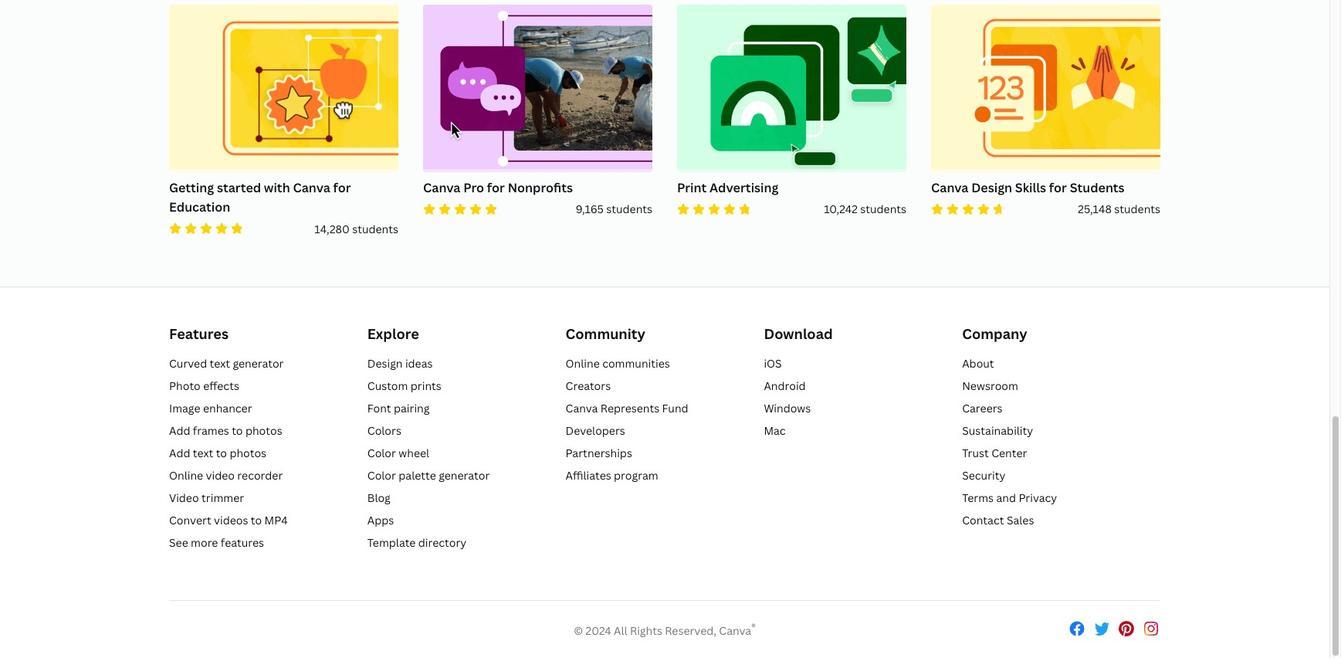 Task type: vqa. For each thing, say whether or not it's contained in the screenshot.
Project Overview/One-Pager Professional Docs Banner in Black White Sleek Monochrome Style "image" in the bottom left of the page
no



Task type: describe. For each thing, give the bounding box(es) containing it.
education
[[169, 199, 230, 216]]

about
[[963, 356, 995, 371]]

apps
[[368, 513, 394, 528]]

canva pro for nonprofits link
[[423, 178, 653, 201]]

effects
[[203, 379, 239, 393]]

students
[[1071, 179, 1125, 196]]

colors
[[368, 424, 402, 438]]

started
[[217, 179, 261, 196]]

photo effects link
[[169, 379, 239, 393]]

reserved,
[[665, 623, 717, 638]]

©
[[574, 623, 583, 638]]

mac link
[[764, 424, 786, 438]]

1 vertical spatial text
[[193, 446, 213, 461]]

download
[[764, 324, 833, 343]]

font
[[368, 401, 391, 416]]

online communities link
[[566, 356, 670, 371]]

template directory link
[[368, 536, 467, 550]]

directory
[[419, 536, 467, 550]]

add text to photos link
[[169, 446, 267, 461]]

more
[[191, 536, 218, 550]]

rights
[[630, 623, 663, 638]]

canva design skills for students image
[[932, 5, 1161, 172]]

creators link
[[566, 379, 611, 393]]

affiliates
[[566, 468, 612, 483]]

wheel
[[399, 446, 430, 461]]

newsroom link
[[963, 379, 1019, 393]]

canva design skills for students
[[932, 179, 1125, 196]]

9,165
[[576, 202, 604, 216]]

color palette generator link
[[368, 468, 490, 483]]

14,280
[[315, 222, 350, 236]]

trust center link
[[963, 446, 1028, 461]]

pro
[[464, 179, 484, 196]]

curved text generator link
[[169, 356, 284, 371]]

mac
[[764, 424, 786, 438]]

online inside curved text generator photo effects image enhancer add frames to photos add text to photos online video recorder video trimmer convert videos to mp4 see more features
[[169, 468, 203, 483]]

trimmer
[[202, 491, 244, 505]]

canva pro for nonprofits
[[423, 179, 573, 196]]

convert
[[169, 513, 211, 528]]

ios
[[764, 356, 782, 371]]

ios link
[[764, 356, 782, 371]]

2 color from the top
[[368, 468, 396, 483]]

security
[[963, 468, 1006, 483]]

apps link
[[368, 513, 394, 528]]

terms
[[963, 491, 994, 505]]

sustainability link
[[963, 424, 1034, 438]]

convert videos to mp4 link
[[169, 513, 288, 528]]

print advertising link
[[678, 178, 907, 201]]

1 add from the top
[[169, 424, 190, 438]]

developers
[[566, 424, 626, 438]]

see more features link
[[169, 536, 264, 550]]

all
[[614, 623, 628, 638]]

affiliates program link
[[566, 468, 659, 483]]

pairing
[[394, 401, 430, 416]]

video
[[169, 491, 199, 505]]

25,148
[[1079, 202, 1112, 216]]

features
[[169, 324, 229, 343]]

1 color from the top
[[368, 446, 396, 461]]

represents
[[601, 401, 660, 416]]

windows
[[764, 401, 811, 416]]

nonprofits
[[508, 179, 573, 196]]

communities
[[603, 356, 670, 371]]

image
[[169, 401, 200, 416]]

color wheel link
[[368, 446, 430, 461]]

video trimmer link
[[169, 491, 244, 505]]

getting
[[169, 179, 214, 196]]

curved text generator photo effects image enhancer add frames to photos add text to photos online video recorder video trimmer convert videos to mp4 see more features
[[169, 356, 288, 550]]

sales
[[1007, 513, 1035, 528]]

2024
[[586, 623, 612, 638]]

sustainability
[[963, 424, 1034, 438]]

10,242
[[824, 202, 858, 216]]

print advertising
[[678, 179, 779, 196]]

advertising
[[710, 179, 779, 196]]

getting started with canva for education
[[169, 179, 351, 216]]

online inside online communities creators canva represents fund developers partnerships affiliates program
[[566, 356, 600, 371]]

®
[[752, 621, 756, 633]]

14,280 students
[[315, 222, 399, 236]]

0 vertical spatial text
[[210, 356, 230, 371]]

see
[[169, 536, 188, 550]]

2 vertical spatial to
[[251, 513, 262, 528]]



Task type: locate. For each thing, give the bounding box(es) containing it.
1 horizontal spatial online
[[566, 356, 600, 371]]

online up video
[[169, 468, 203, 483]]

skills
[[1016, 179, 1047, 196]]

center
[[992, 446, 1028, 461]]

program
[[614, 468, 659, 483]]

template
[[368, 536, 416, 550]]

features
[[221, 536, 264, 550]]

for inside getting started with canva for education
[[333, 179, 351, 196]]

students right 10,242
[[861, 202, 907, 216]]

1 horizontal spatial design
[[972, 179, 1013, 196]]

text
[[210, 356, 230, 371], [193, 446, 213, 461]]

to
[[232, 424, 243, 438], [216, 446, 227, 461], [251, 513, 262, 528]]

getting started with canva for education link
[[169, 178, 399, 221]]

for right the skills on the right
[[1050, 179, 1068, 196]]

students for canva design skills for students
[[1115, 202, 1161, 216]]

android
[[764, 379, 806, 393]]

0 horizontal spatial online
[[169, 468, 203, 483]]

canva inside online communities creators canva represents fund developers partnerships affiliates program
[[566, 401, 598, 416]]

3 for from the left
[[1050, 179, 1068, 196]]

color
[[368, 446, 396, 461], [368, 468, 396, 483]]

canva represents fund link
[[566, 401, 689, 416]]

photos down enhancer at the left of page
[[246, 424, 282, 438]]

getting started with canva for education image
[[169, 5, 399, 172]]

2 add from the top
[[169, 446, 190, 461]]

newsroom
[[963, 379, 1019, 393]]

add
[[169, 424, 190, 438], [169, 446, 190, 461]]

creators
[[566, 379, 611, 393]]

students for print advertising
[[861, 202, 907, 216]]

2 horizontal spatial to
[[251, 513, 262, 528]]

0 vertical spatial design
[[972, 179, 1013, 196]]

2 horizontal spatial for
[[1050, 179, 1068, 196]]

generator
[[233, 356, 284, 371], [439, 468, 490, 483]]

about link
[[963, 356, 995, 371]]

for up 14,280
[[333, 179, 351, 196]]

canva design skills for students link
[[932, 178, 1161, 201]]

ideas
[[406, 356, 433, 371]]

contact sales link
[[963, 513, 1035, 528]]

mp4
[[265, 513, 288, 528]]

prints
[[411, 379, 442, 393]]

color down colors link
[[368, 446, 396, 461]]

1 horizontal spatial for
[[487, 179, 505, 196]]

to down enhancer at the left of page
[[232, 424, 243, 438]]

online communities creators canva represents fund developers partnerships affiliates program
[[566, 356, 689, 483]]

students for canva pro for nonprofits
[[607, 202, 653, 216]]

10,242 students
[[824, 202, 907, 216]]

1 horizontal spatial to
[[232, 424, 243, 438]]

photos
[[246, 424, 282, 438], [230, 446, 267, 461]]

for
[[333, 179, 351, 196], [487, 179, 505, 196], [1050, 179, 1068, 196]]

print
[[678, 179, 707, 196]]

students right "9,165"
[[607, 202, 653, 216]]

0 horizontal spatial design
[[368, 356, 403, 371]]

canva inside getting started with canva for education
[[293, 179, 331, 196]]

1 vertical spatial generator
[[439, 468, 490, 483]]

0 horizontal spatial for
[[333, 179, 351, 196]]

0 vertical spatial color
[[368, 446, 396, 461]]

developers link
[[566, 424, 626, 438]]

1 horizontal spatial generator
[[439, 468, 490, 483]]

generator up "effects"
[[233, 356, 284, 371]]

design inside design ideas custom prints font pairing colors color wheel color palette generator blog apps template directory
[[368, 356, 403, 371]]

partnerships
[[566, 446, 633, 461]]

careers link
[[963, 401, 1003, 416]]

online up creators link
[[566, 356, 600, 371]]

for inside canva design skills for students link
[[1050, 179, 1068, 196]]

enhancer
[[203, 401, 252, 416]]

0 vertical spatial photos
[[246, 424, 282, 438]]

students right 14,280
[[352, 222, 399, 236]]

for inside the 'canva pro for nonprofits' link
[[487, 179, 505, 196]]

1 vertical spatial add
[[169, 446, 190, 461]]

photos up "recorder"
[[230, 446, 267, 461]]

design up the custom
[[368, 356, 403, 371]]

contact
[[963, 513, 1005, 528]]

add down the image
[[169, 424, 190, 438]]

security link
[[963, 468, 1006, 483]]

careers
[[963, 401, 1003, 416]]

privacy
[[1019, 491, 1058, 505]]

photo
[[169, 379, 201, 393]]

9,165 students
[[576, 202, 653, 216]]

0 vertical spatial generator
[[233, 356, 284, 371]]

generator right palette
[[439, 468, 490, 483]]

canva inside © 2024 all rights reserved, canva ®
[[720, 623, 752, 638]]

1 vertical spatial color
[[368, 468, 396, 483]]

to up video
[[216, 446, 227, 461]]

0 vertical spatial to
[[232, 424, 243, 438]]

for right pro
[[487, 179, 505, 196]]

add frames to photos link
[[169, 424, 282, 438]]

android link
[[764, 379, 806, 393]]

videos
[[214, 513, 248, 528]]

and
[[997, 491, 1017, 505]]

2 for from the left
[[487, 179, 505, 196]]

design
[[972, 179, 1013, 196], [368, 356, 403, 371]]

curved
[[169, 356, 207, 371]]

colors link
[[368, 424, 402, 438]]

custom prints link
[[368, 379, 442, 393]]

students right 25,148
[[1115, 202, 1161, 216]]

print advertising image
[[678, 5, 907, 172]]

1 vertical spatial design
[[368, 356, 403, 371]]

0 vertical spatial online
[[566, 356, 600, 371]]

blog
[[368, 491, 391, 505]]

0 vertical spatial add
[[169, 424, 190, 438]]

design ideas custom prints font pairing colors color wheel color palette generator blog apps template directory
[[368, 356, 490, 550]]

to left mp4
[[251, 513, 262, 528]]

font pairing link
[[368, 401, 430, 416]]

custom
[[368, 379, 408, 393]]

0 horizontal spatial generator
[[233, 356, 284, 371]]

trust
[[963, 446, 990, 461]]

video
[[206, 468, 235, 483]]

color up blog link
[[368, 468, 396, 483]]

add up video
[[169, 446, 190, 461]]

generator inside design ideas custom prints font pairing colors color wheel color palette generator blog apps template directory
[[439, 468, 490, 483]]

fund
[[663, 401, 689, 416]]

with
[[264, 179, 290, 196]]

about newsroom careers sustainability trust center security terms and privacy contact sales
[[963, 356, 1058, 528]]

canva pro for nonprofits image
[[423, 5, 653, 172]]

image enhancer link
[[169, 401, 252, 416]]

students for getting started with canva for education
[[352, 222, 399, 236]]

recorder
[[237, 468, 283, 483]]

text down frames at bottom
[[193, 446, 213, 461]]

community
[[566, 324, 646, 343]]

1 vertical spatial to
[[216, 446, 227, 461]]

text up "effects"
[[210, 356, 230, 371]]

generator inside curved text generator photo effects image enhancer add frames to photos add text to photos online video recorder video trimmer convert videos to mp4 see more features
[[233, 356, 284, 371]]

1 vertical spatial online
[[169, 468, 203, 483]]

blog link
[[368, 491, 391, 505]]

windows link
[[764, 401, 811, 416]]

design left the skills on the right
[[972, 179, 1013, 196]]

1 for from the left
[[333, 179, 351, 196]]

1 vertical spatial photos
[[230, 446, 267, 461]]

0 horizontal spatial to
[[216, 446, 227, 461]]



